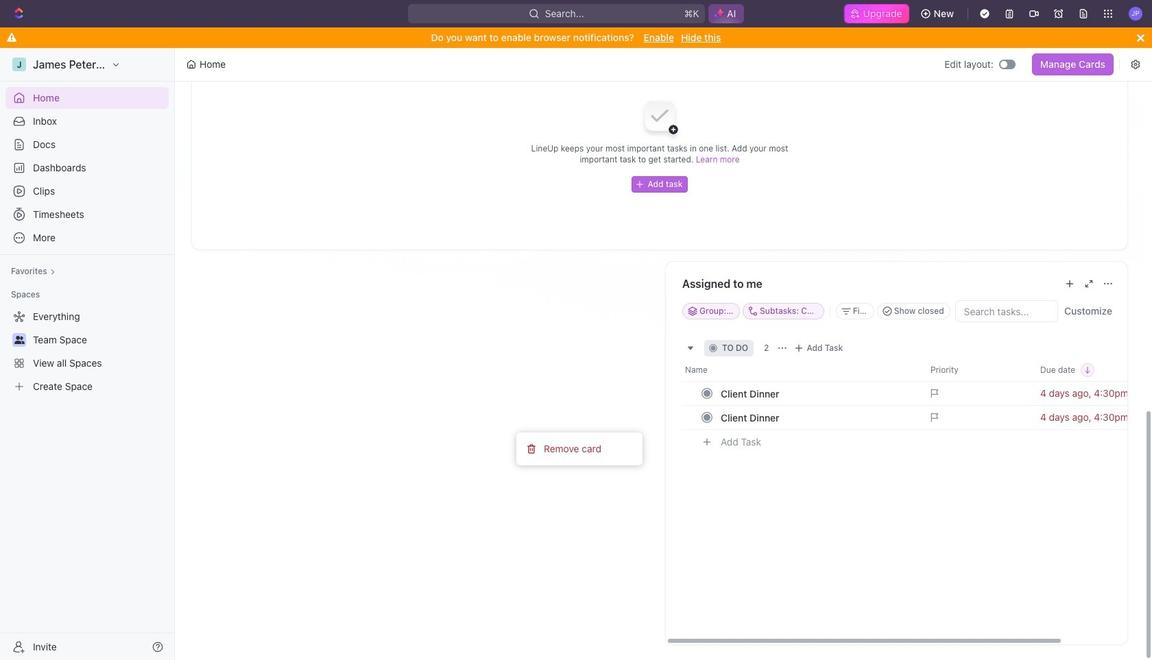 Task type: locate. For each thing, give the bounding box(es) containing it.
tree
[[5, 306, 169, 398]]



Task type: describe. For each thing, give the bounding box(es) containing it.
tree inside sidebar "navigation"
[[5, 306, 169, 398]]

sidebar navigation
[[0, 48, 175, 661]]

Search tasks... text field
[[956, 301, 1058, 322]]



Task type: vqa. For each thing, say whether or not it's contained in the screenshot.
the middle Agency
no



